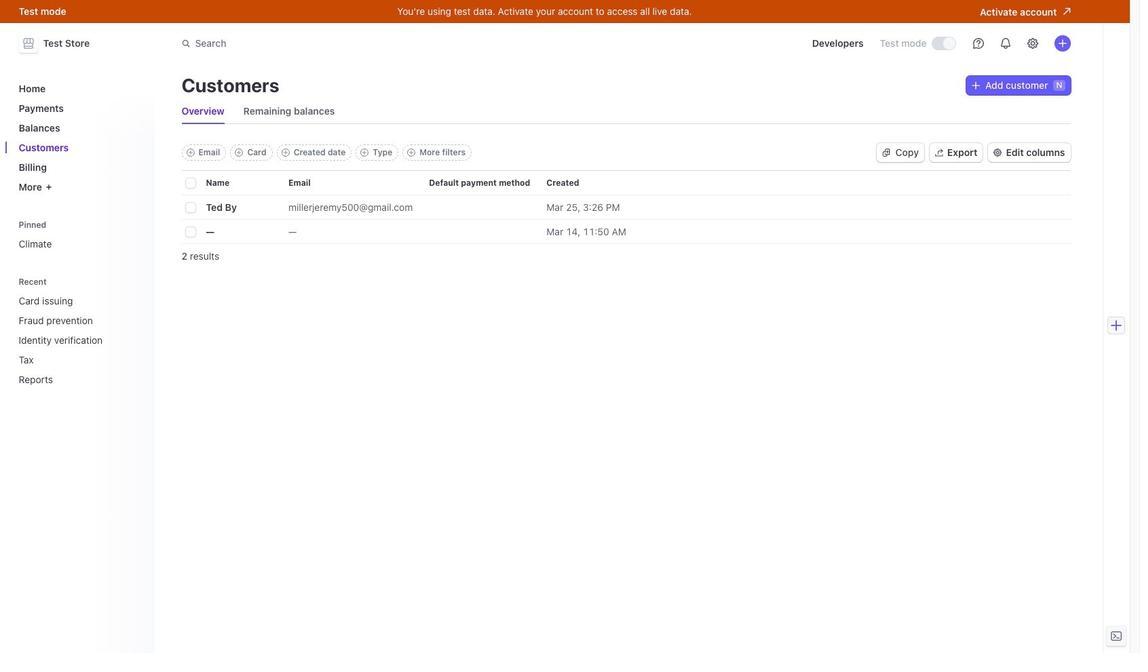 Task type: vqa. For each thing, say whether or not it's contained in the screenshot.
second Select Item option from the top
yes



Task type: locate. For each thing, give the bounding box(es) containing it.
1 vertical spatial select item checkbox
[[186, 227, 195, 237]]

add card image
[[235, 149, 243, 157]]

core navigation links element
[[13, 77, 146, 198]]

toolbar
[[182, 145, 472, 161]]

0 vertical spatial svg image
[[972, 82, 980, 90]]

Search text field
[[173, 31, 556, 56]]

Select All checkbox
[[186, 179, 195, 188]]

add email image
[[186, 149, 194, 157]]

clear history image
[[133, 278, 141, 286]]

0 vertical spatial select item checkbox
[[186, 203, 195, 213]]

tab list
[[182, 99, 1071, 124]]

1 vertical spatial svg image
[[882, 149, 890, 157]]

settings image
[[1027, 38, 1038, 49]]

2 select item checkbox from the top
[[186, 227, 195, 237]]

edit pins image
[[133, 221, 141, 229]]

add created date image
[[281, 149, 290, 157]]

svg image
[[972, 82, 980, 90], [882, 149, 890, 157]]

1 recent element from the top
[[13, 273, 146, 391]]

Select item checkbox
[[186, 203, 195, 213], [186, 227, 195, 237]]

add more filters image
[[407, 149, 416, 157]]

None search field
[[173, 31, 556, 56]]

recent element
[[13, 273, 146, 391], [13, 290, 146, 391]]

0 horizontal spatial svg image
[[882, 149, 890, 157]]

1 horizontal spatial svg image
[[972, 82, 980, 90]]



Task type: describe. For each thing, give the bounding box(es) containing it.
Test mode checkbox
[[932, 37, 955, 50]]

help image
[[973, 38, 984, 49]]

pinned element
[[13, 216, 146, 255]]

add type image
[[361, 149, 369, 157]]

2 recent element from the top
[[13, 290, 146, 391]]

1 select item checkbox from the top
[[186, 203, 195, 213]]

notifications image
[[1000, 38, 1011, 49]]



